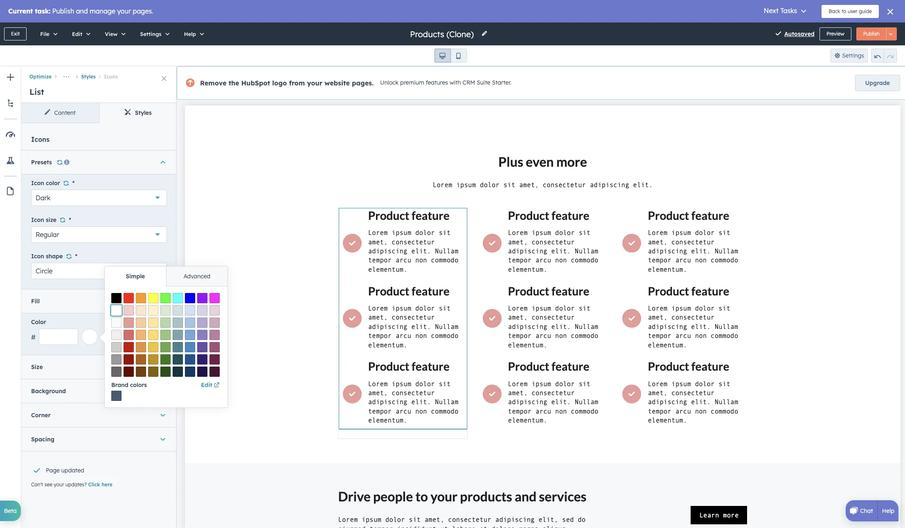 Task type: locate. For each thing, give the bounding box(es) containing it.
icon shape
[[31, 253, 63, 260]]

icons right styles button
[[104, 74, 118, 80]]

caret image
[[160, 297, 165, 306], [160, 412, 165, 420], [160, 436, 165, 444]]

page updated status
[[29, 457, 164, 478]]

group up unlock premium features with crm suite starter.
[[434, 49, 467, 63]]

icon for dark
[[31, 180, 44, 187]]

click
[[88, 482, 100, 488]]

tab list containing content
[[21, 103, 177, 123]]

#274e13, 100 opacity image
[[160, 367, 171, 377]]

1 vertical spatial your
[[54, 482, 64, 488]]

0 horizontal spatial edit
[[72, 31, 82, 37]]

tab list down the icons button at the top of the page
[[21, 103, 177, 123]]

#660000, 100 opacity image
[[124, 367, 134, 377]]

#4c1130, 100 opacity image
[[210, 367, 220, 377]]

0 vertical spatial icons
[[104, 74, 118, 80]]

#9fc5e8, 100 opacity image
[[185, 318, 195, 328]]

click here button
[[88, 482, 112, 489]]

updated
[[61, 467, 84, 475]]

1 vertical spatial edit
[[201, 382, 212, 389]]

#cc0201, 100 opacity image
[[124, 343, 134, 353]]

icon left size
[[31, 216, 44, 224]]

tab list for tab panel containing brand colors
[[105, 267, 228, 287]]

edit inside the edit button
[[72, 31, 82, 37]]

here
[[102, 482, 112, 488]]

#d9d2e9, 100 opacity image
[[197, 306, 207, 316]]

3 icon from the top
[[31, 253, 44, 260]]

view button
[[96, 23, 131, 45]]

icon color
[[31, 180, 60, 187]]

0 vertical spatial caret image
[[160, 297, 165, 306]]

group down the publish group
[[871, 49, 897, 63]]

#990100, 100 opacity image
[[124, 355, 134, 365]]

0 horizontal spatial settings
[[140, 31, 161, 37]]

beta button
[[0, 501, 21, 522]]

file button
[[32, 23, 63, 45]]

your inside tab panel
[[54, 482, 64, 488]]

shape
[[46, 253, 63, 260]]

1 horizontal spatial edit
[[201, 382, 212, 389]]

edit
[[72, 31, 82, 37], [201, 382, 212, 389]]

0 vertical spatial help
[[184, 31, 196, 37]]

#fafafa, 100 opacity image
[[111, 318, 122, 328]]

fill
[[31, 298, 40, 305]]

#b6d7a8, 100 opacity image
[[160, 318, 171, 328]]

caret image inside "corner" dropdown button
[[160, 412, 165, 420]]

1 vertical spatial icon
[[31, 216, 44, 224]]

#fff2cc, 100 opacity image
[[148, 306, 158, 316]]

optimize
[[29, 74, 52, 80]]

icons up presets
[[31, 135, 50, 144]]

list
[[29, 87, 44, 97]]

size
[[31, 364, 43, 371]]

navigation
[[21, 66, 177, 83]]

1 icon from the top
[[31, 180, 44, 187]]

0 vertical spatial settings
[[140, 31, 161, 37]]

help
[[184, 31, 196, 37], [882, 508, 895, 515]]

chat
[[860, 508, 873, 515]]

publish
[[863, 31, 880, 37]]

#b4a7d6, 100 opacity image
[[197, 318, 207, 328]]

0 horizontal spatial icons
[[31, 135, 50, 144]]

None field
[[409, 28, 476, 39]]

#f4cccc, 100 opacity image
[[124, 306, 134, 316]]

tab panel containing icons
[[21, 123, 177, 529]]

edit right the file button
[[72, 31, 82, 37]]

1 vertical spatial settings
[[842, 52, 864, 59]]

tab list up #00ff03, 100 opacity icon
[[105, 267, 228, 287]]

1 horizontal spatial settings button
[[831, 49, 868, 63]]

view
[[105, 31, 118, 37]]

help button
[[175, 23, 210, 45]]

upgrade
[[865, 79, 890, 87]]

1 horizontal spatial your
[[307, 79, 322, 87]]

unlock
[[380, 79, 399, 86]]

2 icon from the top
[[31, 216, 44, 224]]

spacing button
[[31, 428, 167, 452]]

#fce5cd, 100 opacity image
[[136, 306, 146, 316]]

2 vertical spatial caret image
[[160, 436, 165, 444]]

#
[[31, 334, 36, 342]]

page
[[46, 467, 60, 475]]

tab panel
[[21, 123, 177, 529], [105, 286, 228, 408]]

caret image inside 'fill' dropdown button
[[160, 297, 165, 306]]

#0c343d, 100 opacity image
[[173, 367, 183, 377]]

#7f6001, 100 opacity image
[[148, 367, 158, 377]]

edit down '#20124d, 100 opacity' 'icon'
[[201, 382, 212, 389]]

icon up "circle" at the bottom left of the page
[[31, 253, 44, 260]]

exit
[[11, 31, 20, 37]]

0 horizontal spatial group
[[434, 49, 467, 63]]

#ff9902, 100 opacity image
[[136, 293, 146, 304]]

settings down preview button
[[842, 52, 864, 59]]

styles
[[81, 74, 96, 80], [135, 109, 152, 117]]

icons
[[104, 74, 118, 80], [31, 135, 50, 144]]

group
[[434, 49, 467, 63], [871, 49, 897, 63]]

#a64d79, 100 opacity image
[[210, 343, 220, 353]]

1 horizontal spatial group
[[871, 49, 897, 63]]

circle button
[[31, 263, 167, 279]]

settings
[[140, 31, 161, 37], [842, 52, 864, 59]]

#cccccc, 100 opacity image
[[111, 343, 122, 353]]

brand
[[111, 382, 128, 389]]

#ffff04, 100 opacity image
[[148, 293, 158, 304]]

0 horizontal spatial settings button
[[131, 23, 175, 45]]

settings button
[[131, 23, 175, 45], [831, 49, 868, 63]]

3 caret image from the top
[[160, 436, 165, 444]]

0 vertical spatial tab list
[[21, 103, 177, 123]]

1 vertical spatial caret image
[[160, 412, 165, 420]]

tab list containing simple
[[105, 267, 228, 287]]

styles link
[[99, 103, 177, 123]]

your right see
[[54, 482, 64, 488]]

premium
[[400, 79, 424, 86]]

0 vertical spatial styles
[[81, 74, 96, 80]]

features
[[426, 79, 448, 86]]

1 vertical spatial icons
[[31, 135, 50, 144]]

0 vertical spatial icon
[[31, 180, 44, 187]]

#783f04, 100 opacity image
[[136, 367, 146, 377]]

#d9ead3, 100 opacity image
[[160, 306, 171, 316]]

1 vertical spatial styles
[[135, 109, 152, 117]]

#a2c4c9, 100 opacity image
[[173, 318, 183, 328]]

can't see your updates? click here
[[31, 482, 112, 488]]

page updated
[[46, 467, 84, 475]]

tab panel containing brand colors
[[105, 286, 228, 408]]

1 vertical spatial tab list
[[105, 267, 228, 287]]

your right from at top left
[[307, 79, 322, 87]]

None text field
[[39, 329, 78, 345]]

0 vertical spatial edit
[[72, 31, 82, 37]]

styles inside navigation
[[81, 74, 96, 80]]

settings right view button
[[140, 31, 161, 37]]

website
[[325, 79, 350, 87]]

edit inside edit link
[[201, 382, 212, 389]]

icons button
[[96, 74, 118, 80]]

#e06666, 100 opacity image
[[124, 330, 134, 340]]

#76a5af, 100 opacity image
[[173, 330, 183, 340]]

icon left color
[[31, 180, 44, 187]]

2 caret image from the top
[[160, 412, 165, 420]]

#741b47, 100 opacity image
[[210, 355, 220, 365]]

updates?
[[65, 482, 87, 488]]

corner button
[[31, 404, 167, 428]]

caret image inside "spacing" dropdown button
[[160, 436, 165, 444]]

#ff0201, 100 opacity image
[[124, 293, 134, 304]]

color
[[46, 180, 60, 187]]

#351c75, 100 opacity image
[[197, 355, 207, 365]]

1 vertical spatial settings button
[[831, 49, 868, 63]]

colors
[[130, 382, 147, 389]]

#ff00ff, 100 opacity image
[[210, 293, 220, 304]]

#f9cb9c, 100 opacity image
[[136, 318, 146, 328]]

#00ffff, 100 opacity image
[[173, 293, 183, 304]]

2 group from the left
[[871, 49, 897, 63]]

tab list
[[21, 103, 177, 123], [105, 267, 228, 287]]

content
[[54, 109, 76, 117]]

remove
[[200, 79, 227, 87]]

edit link
[[201, 381, 221, 390]]

0 horizontal spatial your
[[54, 482, 64, 488]]

0 horizontal spatial help
[[184, 31, 196, 37]]

size button
[[31, 356, 167, 379]]

with
[[450, 79, 461, 86]]

1 caret image from the top
[[160, 297, 165, 306]]

publish group
[[856, 27, 897, 41]]

starter.
[[492, 79, 512, 86]]

icons inside tab panel
[[31, 135, 50, 144]]

link opens in a new window image
[[214, 383, 220, 389], [214, 383, 220, 389]]

#0c5394, 100 opacity image
[[185, 355, 195, 365]]

regular
[[36, 231, 59, 239]]

brand colors
[[111, 382, 147, 389]]

help inside "help" button
[[184, 31, 196, 37]]

your
[[307, 79, 322, 87], [54, 482, 64, 488]]

circle
[[36, 267, 53, 275]]

advanced
[[183, 273, 210, 280]]

pages.
[[352, 79, 374, 87]]

crm
[[463, 79, 475, 86]]

1 vertical spatial help
[[882, 508, 895, 515]]

dark
[[36, 194, 50, 202]]

icon
[[31, 180, 44, 187], [31, 216, 44, 224], [31, 253, 44, 260]]

2 vertical spatial icon
[[31, 253, 44, 260]]

regular button
[[31, 227, 167, 243]]

0 horizontal spatial styles
[[81, 74, 96, 80]]



Task type: vqa. For each thing, say whether or not it's contained in the screenshot.
contacted on the bottom left of page
no



Task type: describe. For each thing, give the bounding box(es) containing it.
1 horizontal spatial help
[[882, 508, 895, 515]]

#00ff03, 100 opacity image
[[160, 293, 171, 304]]

#c27ba0, 100 opacity image
[[210, 330, 220, 340]]

file
[[40, 31, 49, 37]]

#0600ff, 100 opacity image
[[185, 293, 195, 304]]

remove the hubspot logo from your website pages.
[[200, 79, 374, 87]]

#f1c233, 100 opacity image
[[148, 343, 158, 353]]

tab panel for styles link
[[21, 123, 177, 529]]

unlock premium features with crm suite starter.
[[380, 79, 512, 86]]

advanced link
[[166, 267, 228, 286]]

#20124d, 100 opacity image
[[197, 367, 207, 377]]

0 vertical spatial your
[[307, 79, 322, 87]]

the
[[229, 79, 239, 87]]

styles button
[[73, 74, 96, 80]]

#425b76, 100 opacity image
[[111, 391, 122, 401]]

from
[[289, 79, 305, 87]]

close image
[[162, 76, 167, 81]]

caret image for corner
[[160, 412, 165, 420]]

content link
[[21, 103, 99, 123]]

#ffffff, 100 opacity image
[[111, 306, 122, 316]]

#ffe599, 100 opacity image
[[148, 318, 158, 328]]

tab panel for the advanced link
[[105, 286, 228, 408]]

#bf9002, 100 opacity image
[[148, 355, 158, 365]]

fill button
[[31, 290, 167, 313]]

#ea9999, 100 opacity image
[[124, 318, 134, 328]]

simple link
[[105, 267, 166, 286]]

#b45f06, 100 opacity image
[[136, 355, 146, 365]]

icon for circle
[[31, 253, 44, 260]]

#ead1dc, 100 opacity image
[[210, 306, 220, 316]]

preview
[[827, 31, 844, 37]]

autosaved
[[784, 30, 815, 38]]

#e69138, 100 opacity image
[[136, 343, 146, 353]]

background button
[[31, 380, 167, 404]]

publish button
[[856, 27, 887, 41]]

icon for regular
[[31, 216, 44, 224]]

optimize button
[[29, 74, 52, 80]]

#45818e, 100 opacity image
[[173, 343, 183, 353]]

caret image for fill
[[160, 297, 165, 306]]

exit link
[[4, 27, 27, 41]]

1 horizontal spatial styles
[[135, 109, 152, 117]]

caret image
[[160, 158, 165, 167]]

1 group from the left
[[434, 49, 467, 63]]

presets
[[31, 159, 52, 166]]

#37761d, 100 opacity image
[[160, 355, 171, 365]]

#ffd966, 100 opacity image
[[148, 330, 158, 340]]

#d5a6bd, 100 opacity image
[[210, 318, 220, 328]]

edit button
[[63, 23, 96, 45]]

navigation containing optimize
[[21, 66, 177, 83]]

#9a00ff, 100 opacity image
[[197, 293, 207, 304]]

#f6b26b, 100 opacity image
[[136, 330, 146, 340]]

none text field inside tab panel
[[39, 329, 78, 345]]

#93c47d, 100 opacity image
[[160, 330, 171, 340]]

tab list for tab panel containing icons
[[21, 103, 177, 123]]

#3d85c6, 100 opacity image
[[185, 343, 195, 353]]

background
[[31, 388, 66, 395]]

#69a84f, 100 opacity image
[[160, 343, 171, 353]]

#d0e0e3, 100 opacity image
[[173, 306, 183, 316]]

#999999, 100 opacity image
[[111, 355, 122, 365]]

#cfe2f3, 100 opacity image
[[185, 306, 195, 316]]

#674ea7, 100 opacity image
[[197, 343, 207, 353]]

#8e7cc3, 100 opacity image
[[197, 330, 207, 340]]

icon size
[[31, 216, 56, 224]]

preview button
[[820, 27, 851, 41]]

color
[[31, 319, 46, 326]]

dark button
[[31, 190, 167, 206]]

upgrade link
[[855, 75, 900, 91]]

presets button
[[31, 151, 167, 174]]

suite
[[477, 79, 490, 86]]

#134f5c, 100 opacity image
[[173, 355, 183, 365]]

hubspot
[[241, 79, 270, 87]]

see
[[44, 482, 52, 488]]

autosaved button
[[784, 29, 815, 39]]

logo
[[272, 79, 287, 87]]

#666666, 100 opacity image
[[111, 367, 122, 377]]

1 horizontal spatial settings
[[842, 52, 864, 59]]

beta
[[4, 508, 17, 515]]

can't
[[31, 482, 43, 488]]

corner
[[31, 412, 51, 420]]

#6fa8dc, 100 opacity image
[[185, 330, 195, 340]]

0 vertical spatial settings button
[[131, 23, 175, 45]]

simple
[[126, 273, 145, 280]]

caret image for spacing
[[160, 436, 165, 444]]

#000000, 100 opacity image
[[111, 293, 122, 304]]

#eeeeee, 100 opacity image
[[111, 330, 122, 340]]

spacing
[[31, 436, 54, 444]]

#073763, 100 opacity image
[[185, 367, 195, 377]]

1 horizontal spatial icons
[[104, 74, 118, 80]]

size
[[46, 216, 56, 224]]



